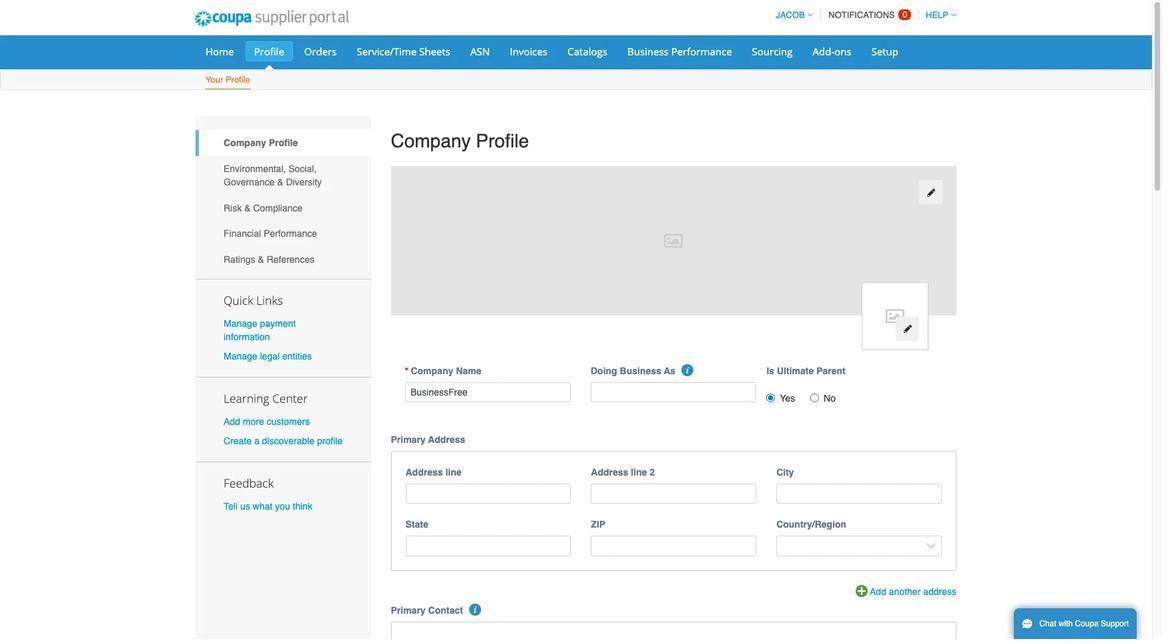 Task type: locate. For each thing, give the bounding box(es) containing it.
1 horizontal spatial performance
[[671, 45, 732, 58]]

help
[[926, 10, 948, 20]]

0 vertical spatial primary
[[391, 434, 426, 445]]

primary address
[[391, 434, 465, 445]]

line for address line 2
[[631, 467, 647, 478]]

None text field
[[405, 382, 571, 402]]

0 vertical spatial manage
[[224, 318, 257, 329]]

us
[[240, 501, 250, 512]]

primary for primary contact
[[391, 606, 426, 616]]

payment
[[260, 318, 296, 329]]

change image image
[[926, 188, 936, 198], [903, 324, 912, 334]]

add-
[[813, 45, 834, 58]]

tell us what you think button
[[224, 500, 312, 513]]

company
[[391, 130, 471, 151], [224, 138, 266, 148], [411, 365, 453, 376]]

company inside company profile link
[[224, 138, 266, 148]]

*
[[405, 365, 408, 376]]

2 vertical spatial &
[[258, 254, 264, 265]]

& for references
[[258, 254, 264, 265]]

no
[[824, 393, 836, 403]]

address down "primary address" in the bottom of the page
[[405, 467, 443, 478]]

chat with coupa support button
[[1014, 609, 1137, 639]]

1 horizontal spatial &
[[258, 254, 264, 265]]

primary up address line
[[391, 434, 426, 445]]

1 horizontal spatial line
[[631, 467, 647, 478]]

0 vertical spatial performance
[[671, 45, 732, 58]]

1 vertical spatial &
[[244, 203, 251, 213]]

manage up information
[[224, 318, 257, 329]]

sourcing
[[752, 45, 793, 58]]

entities
[[282, 351, 312, 362]]

orders link
[[296, 41, 345, 61]]

line
[[445, 467, 462, 478], [631, 467, 647, 478]]

& left the diversity
[[277, 177, 283, 187]]

profile
[[317, 436, 343, 447]]

additional information image
[[469, 604, 481, 616]]

add left 'another' on the right bottom of the page
[[870, 586, 886, 597]]

country/region
[[776, 519, 846, 530]]

address
[[923, 586, 956, 597]]

address for address line 2
[[591, 467, 628, 478]]

compliance
[[253, 203, 303, 213]]

line up 'address line' text box
[[445, 467, 462, 478]]

address
[[428, 434, 465, 445], [405, 467, 443, 478], [591, 467, 628, 478]]

your
[[206, 75, 223, 85]]

line left 2
[[631, 467, 647, 478]]

2 line from the left
[[631, 467, 647, 478]]

0 horizontal spatial &
[[244, 203, 251, 213]]

information
[[224, 331, 270, 342]]

& right risk
[[244, 203, 251, 213]]

0 vertical spatial change image image
[[926, 188, 936, 198]]

0 horizontal spatial performance
[[264, 228, 317, 239]]

0 horizontal spatial line
[[445, 467, 462, 478]]

logo image
[[862, 282, 928, 350]]

business
[[627, 45, 669, 58], [620, 365, 661, 376]]

2 horizontal spatial &
[[277, 177, 283, 187]]

1 manage from the top
[[224, 318, 257, 329]]

primary left contact
[[391, 606, 426, 616]]

1 vertical spatial performance
[[264, 228, 317, 239]]

Address line text field
[[405, 484, 571, 504]]

ratings
[[224, 254, 255, 265]]

discoverable
[[262, 436, 314, 447]]

risk
[[224, 203, 242, 213]]

1 vertical spatial primary
[[391, 606, 426, 616]]

primary
[[391, 434, 426, 445], [391, 606, 426, 616]]

0 horizontal spatial change image image
[[903, 324, 912, 334]]

add inside button
[[870, 586, 886, 597]]

risk & compliance
[[224, 203, 303, 213]]

navigation
[[770, 2, 956, 28]]

your profile
[[206, 75, 250, 85]]

add up create
[[224, 416, 240, 427]]

chat
[[1039, 619, 1056, 629]]

0 horizontal spatial add
[[224, 416, 240, 427]]

2 manage from the top
[[224, 351, 257, 362]]

* company name
[[405, 365, 481, 376]]

sourcing link
[[743, 41, 801, 61]]

business left as
[[620, 365, 661, 376]]

&
[[277, 177, 283, 187], [244, 203, 251, 213], [258, 254, 264, 265]]

add for add another address
[[870, 586, 886, 597]]

manage for manage legal entities
[[224, 351, 257, 362]]

jacob link
[[770, 10, 813, 20]]

manage inside manage payment information
[[224, 318, 257, 329]]

address left 2
[[591, 467, 628, 478]]

with
[[1059, 619, 1073, 629]]

is ultimate parent
[[767, 365, 845, 376]]

create a discoverable profile link
[[224, 436, 343, 447]]

0 vertical spatial &
[[277, 177, 283, 187]]

tell
[[224, 501, 238, 512]]

performance for financial performance
[[264, 228, 317, 239]]

ratings & references
[[224, 254, 314, 265]]

name
[[456, 365, 481, 376]]

1 horizontal spatial change image image
[[926, 188, 936, 198]]

think
[[293, 501, 312, 512]]

ons
[[834, 45, 851, 58]]

1 vertical spatial manage
[[224, 351, 257, 362]]

another
[[889, 586, 921, 597]]

0 horizontal spatial company profile
[[224, 138, 298, 148]]

1 line from the left
[[445, 467, 462, 478]]

2 primary from the top
[[391, 606, 426, 616]]

add-ons
[[813, 45, 851, 58]]

1 horizontal spatial add
[[870, 586, 886, 597]]

1 primary from the top
[[391, 434, 426, 445]]

tell us what you think
[[224, 501, 312, 512]]

1 vertical spatial add
[[870, 586, 886, 597]]

ultimate
[[777, 365, 814, 376]]

profile
[[254, 45, 284, 58], [226, 75, 250, 85], [476, 130, 529, 151], [269, 138, 298, 148]]

1 horizontal spatial company profile
[[391, 130, 529, 151]]

doing business as
[[591, 365, 676, 376]]

company profile
[[391, 130, 529, 151], [224, 138, 298, 148]]

None radio
[[767, 393, 775, 402], [810, 393, 819, 402], [767, 393, 775, 402], [810, 393, 819, 402]]

change image image for background image
[[926, 188, 936, 198]]

State text field
[[405, 536, 571, 556]]

state
[[405, 519, 428, 530]]

1 vertical spatial change image image
[[903, 324, 912, 334]]

0
[[903, 9, 907, 19]]

manage down information
[[224, 351, 257, 362]]

orders
[[304, 45, 337, 58]]

line for address line
[[445, 467, 462, 478]]

ZIP text field
[[591, 536, 756, 556]]

social,
[[289, 163, 317, 174]]

address up address line
[[428, 434, 465, 445]]

address for address line
[[405, 467, 443, 478]]

primary contact
[[391, 606, 463, 616]]

manage payment information link
[[224, 318, 296, 342]]

& right ratings
[[258, 254, 264, 265]]

asn
[[470, 45, 490, 58]]

0 vertical spatial add
[[224, 416, 240, 427]]

is
[[767, 365, 774, 376]]

business right catalogs link on the top
[[627, 45, 669, 58]]

feedback
[[224, 475, 274, 491]]

invoices
[[510, 45, 547, 58]]

City text field
[[776, 484, 942, 504]]



Task type: describe. For each thing, give the bounding box(es) containing it.
company profile link
[[196, 130, 371, 156]]

risk & compliance link
[[196, 195, 371, 221]]

coupa supplier portal image
[[186, 2, 358, 35]]

business performance link
[[619, 41, 741, 61]]

performance for business performance
[[671, 45, 732, 58]]

add more customers
[[224, 416, 310, 427]]

jacob
[[776, 10, 805, 20]]

0 vertical spatial business
[[627, 45, 669, 58]]

links
[[256, 292, 283, 308]]

add more customers link
[[224, 416, 310, 427]]

governance
[[224, 177, 275, 187]]

customers
[[267, 416, 310, 427]]

home link
[[197, 41, 243, 61]]

center
[[272, 390, 308, 406]]

help link
[[920, 10, 956, 20]]

Doing Business As text field
[[591, 382, 757, 402]]

you
[[275, 501, 290, 512]]

primary for primary address
[[391, 434, 426, 445]]

create
[[224, 436, 252, 447]]

catalogs
[[568, 45, 607, 58]]

manage payment information
[[224, 318, 296, 342]]

notifications 0
[[829, 9, 907, 20]]

home
[[206, 45, 234, 58]]

city
[[776, 467, 794, 478]]

navigation containing notifications 0
[[770, 2, 956, 28]]

diversity
[[286, 177, 322, 187]]

sheets
[[419, 45, 450, 58]]

references
[[267, 254, 314, 265]]

additional information image
[[682, 364, 694, 376]]

add for add more customers
[[224, 416, 240, 427]]

zip
[[591, 519, 605, 530]]

your profile link
[[205, 72, 251, 89]]

manage legal entities link
[[224, 351, 312, 362]]

yes
[[780, 393, 795, 403]]

service/time sheets
[[357, 45, 450, 58]]

2
[[650, 467, 655, 478]]

profile link
[[245, 41, 293, 61]]

& inside environmental, social, governance & diversity
[[277, 177, 283, 187]]

learning
[[224, 390, 269, 406]]

contact
[[428, 606, 463, 616]]

what
[[253, 501, 272, 512]]

address line
[[405, 467, 462, 478]]

1 vertical spatial business
[[620, 365, 661, 376]]

legal
[[260, 351, 280, 362]]

add another address button
[[856, 585, 956, 600]]

create a discoverable profile
[[224, 436, 343, 447]]

add-ons link
[[804, 41, 860, 61]]

Address line 2 text field
[[591, 484, 756, 504]]

background image
[[391, 167, 956, 315]]

financial
[[224, 228, 261, 239]]

doing
[[591, 365, 617, 376]]

more
[[243, 416, 264, 427]]

business performance
[[627, 45, 732, 58]]

environmental, social, governance & diversity
[[224, 163, 322, 187]]

manage for manage payment information
[[224, 318, 257, 329]]

a
[[254, 436, 259, 447]]

& for compliance
[[244, 203, 251, 213]]

coupa
[[1075, 619, 1099, 629]]

asn link
[[462, 41, 498, 61]]

service/time
[[357, 45, 417, 58]]

ratings & references link
[[196, 247, 371, 272]]

invoices link
[[501, 41, 556, 61]]

notifications
[[829, 10, 895, 20]]

service/time sheets link
[[348, 41, 459, 61]]

address line 2
[[591, 467, 655, 478]]

add another address
[[870, 586, 956, 597]]

quick
[[224, 292, 253, 308]]

catalogs link
[[559, 41, 616, 61]]

chat with coupa support
[[1039, 619, 1129, 629]]

parent
[[816, 365, 845, 376]]

as
[[664, 365, 676, 376]]

support
[[1101, 619, 1129, 629]]

financial performance link
[[196, 221, 371, 247]]

environmental, social, governance & diversity link
[[196, 156, 371, 195]]

change image image for logo
[[903, 324, 912, 334]]

setup link
[[863, 41, 907, 61]]

environmental,
[[224, 163, 286, 174]]

financial performance
[[224, 228, 317, 239]]

setup
[[871, 45, 898, 58]]



Task type: vqa. For each thing, say whether or not it's contained in the screenshot.
Primary Contact
yes



